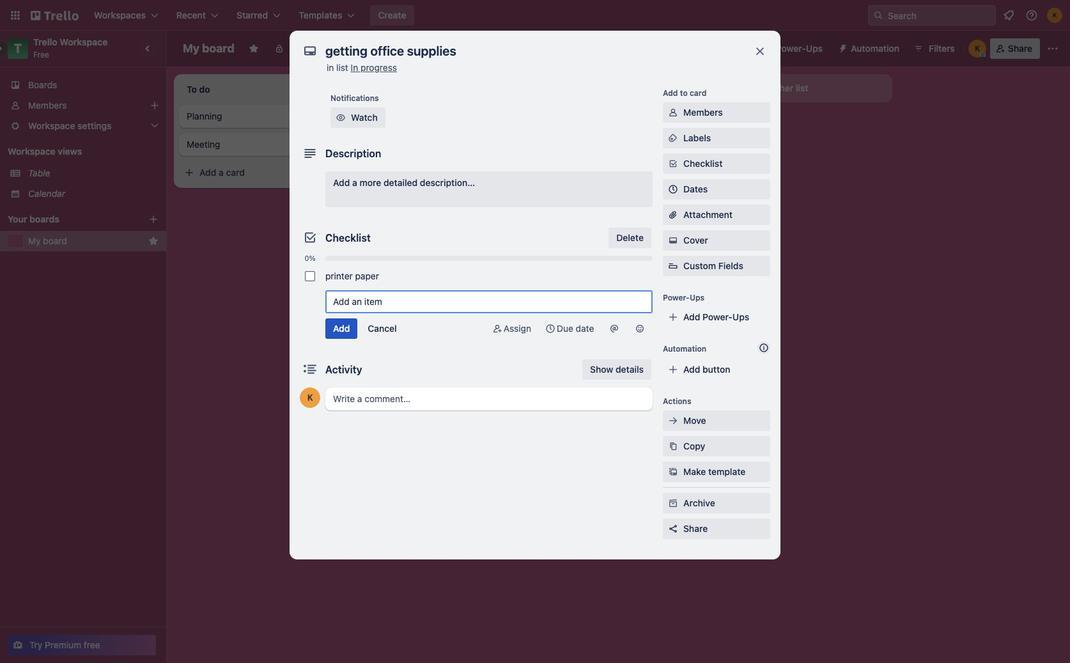 Task type: vqa. For each thing, say whether or not it's contained in the screenshot.
first Nov 15 at 5:22 PM • on board Jams and Jims from the top of the page
no



Task type: describe. For each thing, give the bounding box(es) containing it.
add a card for add a card button to the bottom
[[381, 203, 427, 214]]

add button button
[[663, 359, 771, 380]]

due
[[557, 323, 574, 334]]

add power-ups link
[[663, 307, 771, 327]]

board
[[351, 43, 376, 54]]

delete
[[617, 232, 644, 243]]

sm image for move
[[667, 414, 680, 427]]

getting office supplies link
[[368, 110, 517, 123]]

workspace views
[[8, 146, 82, 157]]

calendar link
[[28, 187, 159, 200]]

watch
[[351, 112, 378, 123]]

custom fields
[[684, 260, 744, 271]]

free
[[33, 50, 49, 59]]

1 horizontal spatial members link
[[663, 102, 771, 123]]

Write a comment text field
[[326, 388, 653, 411]]

1 vertical spatial share
[[684, 523, 708, 534]]

Board name text field
[[177, 38, 241, 59]]

add another list button
[[719, 74, 893, 102]]

watch button
[[331, 107, 386, 128]]

a right the is
[[427, 174, 432, 184]]

actions
[[663, 397, 692, 406]]

dates button
[[663, 179, 771, 200]]

show details
[[590, 364, 644, 375]]

my board inside board name text field
[[183, 42, 235, 55]]

sm image for make template 'link'
[[667, 466, 680, 478]]

0 horizontal spatial workspace
[[8, 146, 55, 157]]

office
[[400, 111, 424, 122]]

detailed
[[384, 177, 418, 188]]

sm image for members
[[667, 106, 680, 119]]

in list in progress
[[327, 62, 397, 73]]

add a more detailed description… link
[[326, 171, 653, 207]]

board inside text field
[[202, 42, 235, 55]]

create from template… image for top add a card button
[[327, 168, 338, 178]]

0 horizontal spatial power-
[[663, 293, 690, 303]]

filters button
[[910, 38, 959, 59]]

test prototype link
[[368, 156, 517, 169]]

make template
[[684, 466, 746, 477]]

0 horizontal spatial ups
[[690, 293, 705, 303]]

move
[[684, 415, 706, 426]]

cover
[[684, 235, 708, 246]]

planning
[[187, 111, 222, 122]]

private
[[290, 43, 319, 54]]

sm image for labels link
[[667, 132, 680, 145]]

0 horizontal spatial members link
[[0, 95, 166, 116]]

add down detailed
[[381, 203, 398, 214]]

boards
[[28, 79, 57, 90]]

progress
[[361, 62, 397, 73]]

meeting link
[[187, 138, 335, 151]]

attachment button
[[663, 205, 771, 225]]

0 horizontal spatial members
[[28, 100, 67, 111]]

cover link
[[663, 230, 771, 251]]

try premium free button
[[8, 635, 156, 656]]

delete link
[[609, 228, 652, 248]]

sm image for archive
[[667, 497, 680, 510]]

0 horizontal spatial power-ups
[[663, 293, 705, 303]]

sm image for automation
[[833, 38, 851, 56]]

Search field
[[884, 6, 996, 25]]

sm image for the 'watch' button
[[334, 111, 347, 124]]

card right to
[[690, 88, 707, 98]]

my inside board name text field
[[183, 42, 200, 55]]

card left the is
[[401, 174, 417, 184]]

custom
[[684, 260, 716, 271]]

your boards
[[8, 214, 59, 224]]

0 horizontal spatial list
[[336, 62, 348, 73]]

power-ups inside power-ups button
[[776, 43, 823, 54]]

printer
[[326, 271, 353, 281]]

trello
[[33, 36, 57, 47]]

create button
[[371, 5, 414, 26]]

card down meeting link
[[226, 167, 245, 178]]

add power-ups
[[684, 311, 750, 322]]

free
[[84, 640, 100, 650]]

make template link
[[663, 462, 771, 482]]

sm image right "date"
[[608, 322, 621, 335]]

create from template… image for add a card button to the bottom
[[509, 203, 519, 214]]

printer paper checkbox
[[305, 271, 315, 281]]

ups inside button
[[806, 43, 823, 54]]

1 vertical spatial add a card button
[[361, 198, 501, 219]]

board link
[[329, 38, 384, 59]]

getting
[[368, 111, 398, 122]]

private button
[[266, 38, 327, 59]]

move link
[[663, 411, 771, 431]]

to
[[680, 88, 688, 98]]

archive
[[684, 498, 716, 508]]

add a more detailed description…
[[333, 177, 475, 188]]

create from template… image
[[691, 110, 701, 120]]

another
[[761, 83, 794, 93]]

template.
[[434, 174, 468, 184]]

show
[[590, 364, 614, 375]]

make
[[684, 466, 706, 477]]

0 vertical spatial add a card button
[[179, 162, 320, 183]]

1 vertical spatial automation
[[663, 344, 707, 354]]

meeting
[[187, 139, 220, 150]]

getting office supplies
[[368, 111, 460, 122]]

power-ups button
[[751, 38, 831, 59]]

0%
[[305, 254, 316, 262]]

more
[[360, 177, 381, 188]]

my board inside "link"
[[28, 235, 67, 246]]

star or unstar board image
[[249, 43, 259, 54]]

1 horizontal spatial kendallparks02 (kendallparks02) image
[[1048, 8, 1063, 23]]

sm image up details
[[634, 322, 647, 335]]

labels link
[[663, 128, 771, 148]]

list inside the add another list button
[[796, 83, 809, 93]]

copy
[[684, 441, 706, 452]]

Add an item text field
[[326, 290, 653, 313]]

add inside button
[[742, 83, 759, 93]]

1 vertical spatial share button
[[663, 519, 771, 539]]

button
[[703, 364, 731, 375]]

dates
[[684, 184, 708, 194]]

switch to… image
[[9, 9, 22, 22]]

my board link
[[28, 235, 143, 248]]

0 notifications image
[[1002, 8, 1017, 23]]

a down add a more detailed description… on the left of the page
[[400, 203, 405, 214]]

cancel link
[[360, 319, 405, 339]]



Task type: locate. For each thing, give the bounding box(es) containing it.
this card is a template.
[[384, 174, 468, 184]]

add left another
[[742, 83, 759, 93]]

1 vertical spatial kendallparks02 (kendallparks02) image
[[969, 40, 987, 58]]

1 horizontal spatial add a card
[[381, 203, 427, 214]]

0 vertical spatial list
[[336, 62, 348, 73]]

add down "custom"
[[684, 311, 701, 322]]

0 vertical spatial share
[[1008, 43, 1033, 54]]

1 horizontal spatial list
[[796, 83, 809, 93]]

workspace right trello
[[60, 36, 108, 47]]

calendar
[[28, 188, 65, 199]]

primary element
[[0, 0, 1071, 31]]

labels
[[684, 132, 711, 143]]

sm image left watch
[[334, 111, 347, 124]]

1 vertical spatial create from template… image
[[509, 203, 519, 214]]

board left star or unstar board image
[[202, 42, 235, 55]]

template
[[709, 466, 746, 477]]

add left to
[[663, 88, 678, 98]]

fields
[[719, 260, 744, 271]]

create from template… image
[[327, 168, 338, 178], [509, 203, 519, 214]]

sm image inside cover link
[[667, 234, 680, 247]]

sm image inside "due date" link
[[544, 322, 557, 335]]

automation inside button
[[851, 43, 900, 54]]

add inside add button button
[[684, 364, 701, 375]]

share button down archive 'link'
[[663, 519, 771, 539]]

kendallparks02 (kendallparks02) image right the filters
[[969, 40, 987, 58]]

sm image down actions
[[667, 414, 680, 427]]

checklist up printer paper
[[326, 232, 371, 244]]

back to home image
[[31, 5, 79, 26]]

add button
[[684, 364, 731, 375]]

board inside "link"
[[43, 235, 67, 246]]

1 horizontal spatial my
[[183, 42, 200, 55]]

0 horizontal spatial share button
[[663, 519, 771, 539]]

1 horizontal spatial power-ups
[[776, 43, 823, 54]]

my
[[183, 42, 200, 55], [28, 235, 41, 246]]

0 horizontal spatial create from template… image
[[327, 168, 338, 178]]

my board down boards
[[28, 235, 67, 246]]

add left more
[[333, 177, 350, 188]]

0 horizontal spatial my board
[[28, 235, 67, 246]]

my inside "link"
[[28, 235, 41, 246]]

is
[[419, 174, 425, 184]]

1 vertical spatial power-
[[663, 293, 690, 303]]

in
[[351, 62, 358, 73]]

card down add a more detailed description… on the left of the page
[[408, 203, 427, 214]]

copy link
[[663, 436, 771, 457]]

due date link
[[539, 319, 601, 339]]

add inside add a more detailed description… link
[[333, 177, 350, 188]]

1 horizontal spatial power-
[[703, 311, 733, 322]]

add a card
[[200, 167, 245, 178], [381, 203, 427, 214]]

share button
[[991, 38, 1041, 59], [663, 519, 771, 539]]

ups up the add another list button
[[806, 43, 823, 54]]

automation down search icon
[[851, 43, 900, 54]]

cancel
[[368, 323, 397, 334]]

1 vertical spatial workspace
[[8, 146, 55, 157]]

power-ups down "custom"
[[663, 293, 705, 303]]

1 vertical spatial ups
[[690, 293, 705, 303]]

sm image inside archive 'link'
[[667, 497, 680, 510]]

0 vertical spatial board
[[202, 42, 235, 55]]

description
[[326, 148, 381, 159]]

0 vertical spatial power-ups
[[776, 43, 823, 54]]

checklist inside 'button'
[[684, 158, 723, 169]]

sm image for assign "link"
[[491, 322, 504, 335]]

automation up add button
[[663, 344, 707, 354]]

power- down custom fields button
[[703, 311, 733, 322]]

prototype
[[388, 157, 429, 168]]

1 horizontal spatial my board
[[183, 42, 235, 55]]

my left star or unstar board image
[[183, 42, 200, 55]]

power-ups up the add another list button
[[776, 43, 823, 54]]

planning link
[[187, 110, 335, 123]]

add another list
[[742, 83, 809, 93]]

share
[[1008, 43, 1033, 54], [684, 523, 708, 534]]

ups down fields
[[733, 311, 750, 322]]

sm image for cover link
[[667, 234, 680, 247]]

add a card down meeting on the left top of page
[[200, 167, 245, 178]]

sm image inside copy link
[[667, 440, 680, 453]]

a down meeting on the left top of page
[[219, 167, 224, 178]]

share left show menu icon
[[1008, 43, 1033, 54]]

kendallparks02 (kendallparks02) image right open information menu image
[[1048, 8, 1063, 23]]

premium
[[45, 640, 81, 650]]

members down boards
[[28, 100, 67, 111]]

2 vertical spatial ups
[[733, 311, 750, 322]]

share button down 0 notifications image
[[991, 38, 1041, 59]]

a left more
[[352, 177, 357, 188]]

0 vertical spatial create from template… image
[[327, 168, 338, 178]]

date
[[576, 323, 594, 334]]

due date
[[557, 323, 594, 334]]

sm image right "assign"
[[544, 322, 557, 335]]

add down meeting on the left top of page
[[200, 167, 216, 178]]

archive link
[[663, 493, 771, 514]]

assign
[[504, 323, 531, 334]]

sm image inside automation button
[[833, 38, 851, 56]]

my board
[[183, 42, 235, 55], [28, 235, 67, 246]]

show details link
[[583, 359, 652, 380]]

power- up another
[[776, 43, 806, 54]]

boards link
[[0, 75, 166, 95]]

printer paper
[[326, 271, 379, 281]]

2 horizontal spatial power-
[[776, 43, 806, 54]]

sm image inside labels link
[[667, 132, 680, 145]]

workspace inside trello workspace free
[[60, 36, 108, 47]]

trello workspace link
[[33, 36, 108, 47]]

open information menu image
[[1026, 9, 1039, 22]]

1 vertical spatial list
[[796, 83, 809, 93]]

1 vertical spatial checklist
[[326, 232, 371, 244]]

t
[[14, 41, 22, 56]]

table
[[28, 168, 50, 178]]

0 horizontal spatial kendallparks02 (kendallparks02) image
[[969, 40, 987, 58]]

None text field
[[319, 40, 741, 63]]

0 horizontal spatial board
[[43, 235, 67, 246]]

1 horizontal spatial board
[[202, 42, 235, 55]]

workspace up table
[[8, 146, 55, 157]]

0 horizontal spatial checklist
[[326, 232, 371, 244]]

board down boards
[[43, 235, 67, 246]]

1 horizontal spatial create from template… image
[[509, 203, 519, 214]]

boards
[[29, 214, 59, 224]]

kendallparks02 (kendallparks02) image
[[1048, 8, 1063, 23], [969, 40, 987, 58]]

create
[[378, 10, 406, 20]]

checklist
[[684, 158, 723, 169], [326, 232, 371, 244]]

search image
[[874, 10, 884, 20]]

2 horizontal spatial ups
[[806, 43, 823, 54]]

table link
[[28, 167, 159, 180]]

sm image inside assign "link"
[[491, 322, 504, 335]]

workspace
[[60, 36, 108, 47], [8, 146, 55, 157]]

1 vertical spatial add a card
[[381, 203, 427, 214]]

None submit
[[326, 319, 358, 339]]

description…
[[420, 177, 475, 188]]

0 vertical spatial checklist
[[684, 158, 723, 169]]

sm image inside make template 'link'
[[667, 466, 680, 478]]

your
[[8, 214, 27, 224]]

notifications
[[331, 93, 379, 103]]

add a card button down this card is a template.
[[361, 198, 501, 219]]

t link
[[8, 38, 28, 59]]

sm image left create from template… icon
[[667, 106, 680, 119]]

ups up add power-ups
[[690, 293, 705, 303]]

0 vertical spatial share button
[[991, 38, 1041, 59]]

1 horizontal spatial workspace
[[60, 36, 108, 47]]

0 horizontal spatial add a card
[[200, 167, 245, 178]]

sm image left copy
[[667, 440, 680, 453]]

add left button
[[684, 364, 701, 375]]

paper
[[355, 271, 379, 281]]

1 horizontal spatial share
[[1008, 43, 1033, 54]]

checklist down labels
[[684, 158, 723, 169]]

automation
[[851, 43, 900, 54], [663, 344, 707, 354]]

test prototype
[[368, 157, 429, 168]]

0 vertical spatial my board
[[183, 42, 235, 55]]

0 vertical spatial ups
[[806, 43, 823, 54]]

0 horizontal spatial my
[[28, 235, 41, 246]]

trello workspace free
[[33, 36, 108, 59]]

share down archive
[[684, 523, 708, 534]]

try premium free
[[29, 640, 100, 650]]

add a card button down meeting link
[[179, 162, 320, 183]]

my board left star or unstar board image
[[183, 42, 235, 55]]

sm image right power-ups button
[[833, 38, 851, 56]]

add a card down add a more detailed description… on the left of the page
[[381, 203, 427, 214]]

0 horizontal spatial automation
[[663, 344, 707, 354]]

1 vertical spatial board
[[43, 235, 67, 246]]

0 vertical spatial automation
[[851, 43, 900, 54]]

sm image inside move link
[[667, 414, 680, 427]]

sm image
[[833, 38, 851, 56], [667, 106, 680, 119], [667, 414, 680, 427], [667, 497, 680, 510]]

ups
[[806, 43, 823, 54], [690, 293, 705, 303], [733, 311, 750, 322]]

kendallparks02 (kendallparks02) image
[[300, 388, 320, 408]]

sm image for "due date" link
[[544, 322, 557, 335]]

members link up labels link
[[663, 102, 771, 123]]

0 horizontal spatial add a card button
[[179, 162, 320, 183]]

power-
[[776, 43, 806, 54], [663, 293, 690, 303], [703, 311, 733, 322]]

attachment
[[684, 209, 733, 220]]

activity
[[326, 364, 362, 375]]

0 vertical spatial power-
[[776, 43, 806, 54]]

sm image
[[334, 111, 347, 124], [667, 132, 680, 145], [667, 234, 680, 247], [491, 322, 504, 335], [544, 322, 557, 335], [608, 322, 621, 335], [634, 322, 647, 335], [667, 440, 680, 453], [667, 466, 680, 478]]

0 vertical spatial workspace
[[60, 36, 108, 47]]

1 horizontal spatial automation
[[851, 43, 900, 54]]

sm image for copy link
[[667, 440, 680, 453]]

sm image left labels
[[667, 132, 680, 145]]

members
[[28, 100, 67, 111], [684, 107, 723, 118]]

custom fields button
[[663, 260, 771, 272]]

power- down "custom"
[[663, 293, 690, 303]]

0 vertical spatial my
[[183, 42, 200, 55]]

try
[[29, 640, 42, 650]]

add board image
[[148, 214, 159, 224]]

add a card button
[[179, 162, 320, 183], [361, 198, 501, 219]]

in progress link
[[351, 62, 397, 73]]

1 vertical spatial power-ups
[[663, 293, 705, 303]]

1 horizontal spatial members
[[684, 107, 723, 118]]

views
[[58, 146, 82, 157]]

list right in
[[336, 62, 348, 73]]

add a card for top add a card button
[[200, 167, 245, 178]]

1 horizontal spatial checklist
[[684, 158, 723, 169]]

list right another
[[796, 83, 809, 93]]

0 vertical spatial kendallparks02 (kendallparks02) image
[[1048, 8, 1063, 23]]

details
[[616, 364, 644, 375]]

1 vertical spatial my board
[[28, 235, 67, 246]]

power-ups
[[776, 43, 823, 54], [663, 293, 705, 303]]

sm image down add an item text field
[[491, 322, 504, 335]]

customize views image
[[390, 42, 403, 55]]

0 horizontal spatial share
[[684, 523, 708, 534]]

sm image left archive
[[667, 497, 680, 510]]

2 vertical spatial power-
[[703, 311, 733, 322]]

0 vertical spatial add a card
[[200, 167, 245, 178]]

my down your boards
[[28, 235, 41, 246]]

in
[[327, 62, 334, 73]]

members link down boards
[[0, 95, 166, 116]]

add to card
[[663, 88, 707, 98]]

supplies
[[426, 111, 460, 122]]

1 horizontal spatial add a card button
[[361, 198, 501, 219]]

this
[[384, 174, 399, 184]]

members link
[[0, 95, 166, 116], [663, 102, 771, 123]]

1 horizontal spatial ups
[[733, 311, 750, 322]]

filters
[[929, 43, 955, 54]]

starred icon image
[[148, 236, 159, 246]]

1 vertical spatial my
[[28, 235, 41, 246]]

sm image left cover
[[667, 234, 680, 247]]

add inside add power-ups link
[[684, 311, 701, 322]]

your boards with 1 items element
[[8, 212, 129, 227]]

sm image left make at the right bottom of page
[[667, 466, 680, 478]]

power- inside button
[[776, 43, 806, 54]]

sm image inside the 'watch' button
[[334, 111, 347, 124]]

1 horizontal spatial share button
[[991, 38, 1041, 59]]

members up labels
[[684, 107, 723, 118]]

show menu image
[[1047, 42, 1060, 55]]

a
[[219, 167, 224, 178], [427, 174, 432, 184], [352, 177, 357, 188], [400, 203, 405, 214]]



